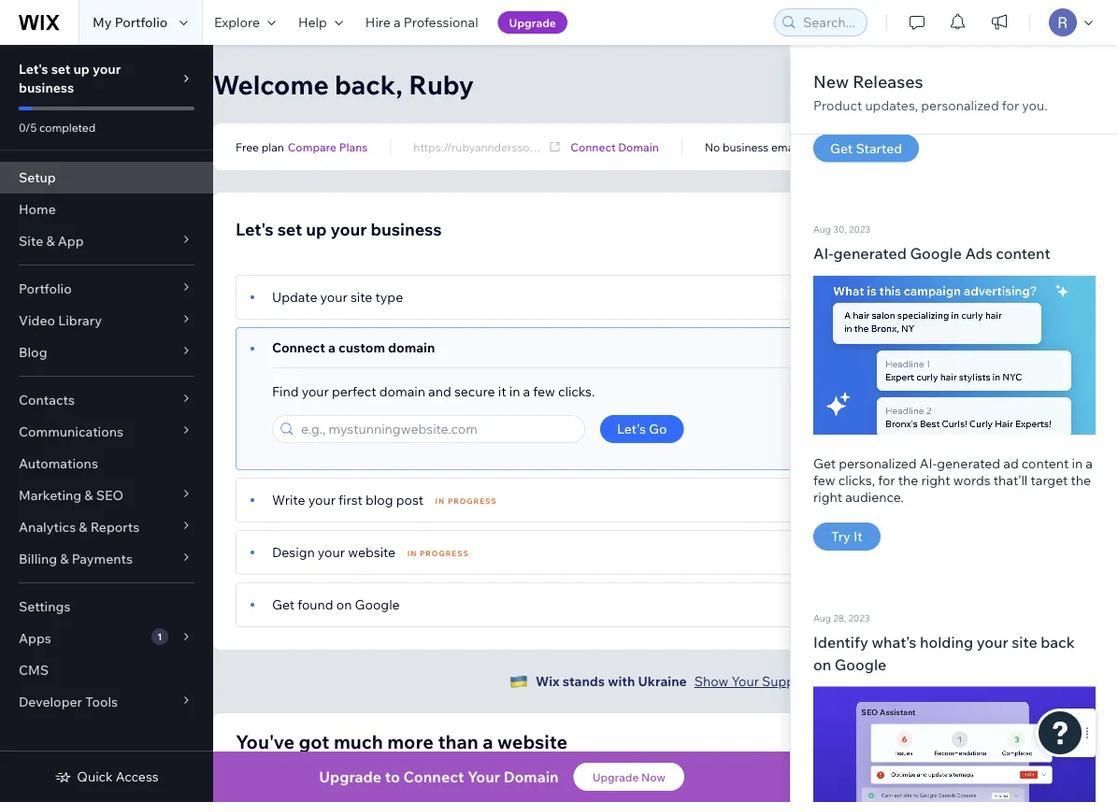 Task type: vqa. For each thing, say whether or not it's contained in the screenshot.
visitors
no



Task type: locate. For each thing, give the bounding box(es) containing it.
generated down 30,
[[834, 244, 907, 263]]

in progress down post at the bottom
[[407, 549, 469, 558]]

1 vertical spatial on
[[814, 655, 832, 674]]

identify
[[814, 633, 869, 651]]

hire
[[365, 14, 391, 30]]

in right the it
[[509, 383, 520, 400]]

find your perfect domain and secure it in a few clicks.
[[272, 383, 595, 400]]

https://rubyanndersson.wixsite.com/my-portfolio link
[[414, 138, 668, 158]]

1 vertical spatial get
[[814, 455, 836, 472]]

generated inside get personalized ai-generated ad content in a few clicks, for the right words that'll target the right audience.
[[937, 455, 1001, 472]]

personalized
[[921, 97, 999, 114], [839, 455, 917, 472]]

your down than
[[468, 768, 500, 786]]

aug inside aug 30, 2023 ai-generated google ads content
[[814, 223, 831, 235]]

let's up 0/5
[[19, 61, 48, 77]]

0 vertical spatial your
[[732, 673, 759, 690]]

1 horizontal spatial upgrade
[[509, 15, 556, 29]]

analytics
[[19, 519, 76, 535]]

1 horizontal spatial in
[[435, 497, 445, 506]]

1 horizontal spatial generated
[[937, 455, 1001, 472]]

0 horizontal spatial portfolio
[[19, 281, 72, 297]]

google down identify at the bottom right of page
[[835, 655, 887, 674]]

2023 inside aug 28, 2023 identify what's holding your site back on google
[[849, 612, 870, 624]]

few left clicks,
[[814, 472, 836, 489]]

2 vertical spatial google
[[835, 655, 887, 674]]

aug left 28,
[[814, 612, 831, 624]]

0 vertical spatial aug
[[814, 223, 831, 235]]

1 vertical spatial personalized
[[839, 455, 917, 472]]

1 horizontal spatial let's
[[236, 218, 274, 239]]

your right show
[[732, 673, 759, 690]]

get left found
[[272, 597, 295, 613]]

content right ads at the right
[[996, 244, 1051, 263]]

set up 0/5 completed
[[51, 61, 70, 77]]

aug 28, 2023 identify what's holding your site back on google
[[814, 612, 1075, 674]]

get for get personalized ai-generated ad content in a few clicks, for the right words that'll target the right audience.
[[814, 455, 836, 472]]

your
[[732, 673, 759, 690], [468, 768, 500, 786]]

0 vertical spatial ai-
[[814, 244, 834, 263]]

design
[[272, 544, 315, 561]]

up up completed
[[73, 61, 90, 77]]

a right hire
[[394, 14, 401, 30]]

0 horizontal spatial google
[[355, 597, 400, 613]]

support
[[762, 673, 813, 690]]

your down my
[[93, 61, 121, 77]]

0 horizontal spatial generated
[[834, 244, 907, 263]]

blog button
[[0, 337, 213, 368]]

2 aug from the top
[[814, 612, 831, 624]]

upgrade for upgrade
[[509, 15, 556, 29]]

1 horizontal spatial few
[[814, 472, 836, 489]]

0 horizontal spatial ai-
[[814, 244, 834, 263]]

ai- down 30,
[[814, 244, 834, 263]]

1 horizontal spatial portfolio
[[115, 14, 168, 30]]

what's
[[872, 633, 917, 651]]

0 horizontal spatial the
[[898, 472, 919, 489]]

0 horizontal spatial personalized
[[839, 455, 917, 472]]

1 vertical spatial right
[[814, 489, 843, 505]]

stands
[[563, 673, 605, 690]]

show
[[695, 673, 729, 690]]

domain for custom
[[388, 339, 435, 356]]

0 horizontal spatial let's set up your business
[[19, 61, 121, 96]]

for left you.
[[1002, 97, 1019, 114]]

in right post at the bottom
[[435, 497, 445, 506]]

0 vertical spatial progress
[[448, 497, 497, 506]]

get inside get personalized ai-generated ad content in a few clicks, for the right words that'll target the right audience.
[[814, 455, 836, 472]]

0 horizontal spatial set
[[51, 61, 70, 77]]

set inside the let's set up your business
[[51, 61, 70, 77]]

1 vertical spatial let's set up your business
[[236, 218, 442, 239]]

2 vertical spatial connect
[[403, 768, 464, 786]]

tools
[[85, 694, 118, 710]]

progress down post at the bottom
[[420, 549, 469, 558]]

set
[[51, 61, 70, 77], [277, 218, 302, 239]]

in progress for design your website
[[407, 549, 469, 558]]

1 vertical spatial in
[[407, 549, 417, 558]]

a right the it
[[523, 383, 530, 400]]

0 horizontal spatial connect
[[272, 339, 325, 356]]

1 vertical spatial for
[[878, 472, 895, 489]]

in for design your website
[[407, 549, 417, 558]]

apps
[[19, 630, 51, 647]]

0 vertical spatial right
[[922, 472, 951, 489]]

communications
[[19, 424, 123, 440]]

& inside dropdown button
[[84, 487, 93, 504]]

1 vertical spatial ai-
[[920, 455, 937, 472]]

up up the update your site type
[[306, 218, 327, 239]]

aug left 30,
[[814, 223, 831, 235]]

1 horizontal spatial the
[[1071, 472, 1091, 489]]

site
[[351, 289, 373, 305], [1012, 633, 1038, 651]]

1 horizontal spatial google
[[835, 655, 887, 674]]

1 vertical spatial generated
[[937, 455, 1001, 472]]

upgrade left the now
[[593, 770, 639, 784]]

ad
[[1004, 455, 1019, 472]]

let's up update
[[236, 218, 274, 239]]

1 vertical spatial in
[[1072, 455, 1083, 472]]

progress for design your website
[[420, 549, 469, 558]]

1 vertical spatial few
[[814, 472, 836, 489]]

0 horizontal spatial upgrade
[[319, 768, 382, 786]]

upgrade for upgrade now
[[593, 770, 639, 784]]

2 vertical spatial let's
[[617, 421, 646, 437]]

my portfolio
[[93, 14, 168, 30]]

1 vertical spatial in progress
[[407, 549, 469, 558]]

settings
[[19, 598, 71, 615]]

& right site
[[46, 233, 55, 249]]

https://rubyanndersson.wixsite.com/my-
[[414, 140, 623, 154]]

a inside 'link'
[[394, 14, 401, 30]]

2 horizontal spatial connect
[[571, 140, 616, 154]]

it
[[498, 383, 506, 400]]

automations
[[19, 455, 98, 472]]

0 vertical spatial up
[[73, 61, 90, 77]]

audience.
[[846, 489, 904, 505]]

domain
[[388, 339, 435, 356], [379, 383, 425, 400]]

1 horizontal spatial for
[[1002, 97, 1019, 114]]

for up audience.
[[878, 472, 895, 489]]

ai- left ad
[[920, 455, 937, 472]]

the up audience.
[[898, 472, 919, 489]]

personalized inside get personalized ai-generated ad content in a few clicks, for the right words that'll target the right audience.
[[839, 455, 917, 472]]

generated up 'words' at the right bottom of the page
[[937, 455, 1001, 472]]

1 vertical spatial google
[[355, 597, 400, 613]]

update your site type
[[272, 289, 403, 305]]

& left reports
[[79, 519, 87, 535]]

upgrade down much
[[319, 768, 382, 786]]

site left back at right bottom
[[1012, 633, 1038, 651]]

video library
[[19, 312, 102, 329]]

1 vertical spatial let's
[[236, 218, 274, 239]]

1 vertical spatial domain
[[504, 768, 559, 786]]

1 horizontal spatial business
[[371, 218, 442, 239]]

in inside get personalized ai-generated ad content in a few clicks, for the right words that'll target the right audience.
[[1072, 455, 1083, 472]]

1 vertical spatial aug
[[814, 612, 831, 624]]

clicks,
[[838, 472, 875, 489]]

portfolio up video
[[19, 281, 72, 297]]

2023
[[849, 223, 871, 235], [849, 612, 870, 624]]

2 horizontal spatial let's
[[617, 421, 646, 437]]

1 vertical spatial your
[[468, 768, 500, 786]]

in down post at the bottom
[[407, 549, 417, 558]]

in progress
[[435, 497, 497, 506], [407, 549, 469, 558]]

connect right to
[[403, 768, 464, 786]]

you've
[[236, 730, 295, 753]]

upgrade for upgrade to connect your domain
[[319, 768, 382, 786]]

0 horizontal spatial business
[[19, 79, 74, 96]]

0 vertical spatial portfolio
[[115, 14, 168, 30]]

& right billing
[[60, 551, 69, 567]]

1 the from the left
[[898, 472, 919, 489]]

1 vertical spatial progress
[[420, 549, 469, 558]]

no business email
[[705, 140, 800, 154]]

the right target
[[1071, 472, 1091, 489]]

upgrade
[[509, 15, 556, 29], [319, 768, 382, 786], [593, 770, 639, 784]]

domain up find your perfect domain and secure it in a few clicks.
[[388, 339, 435, 356]]

professional
[[404, 14, 478, 30]]

0 vertical spatial domain
[[618, 140, 659, 154]]

new
[[814, 71, 849, 92]]

google
[[910, 244, 962, 263], [355, 597, 400, 613], [835, 655, 887, 674]]

get left "started"
[[830, 140, 853, 156]]

0 vertical spatial let's
[[19, 61, 48, 77]]

0 horizontal spatial in
[[407, 549, 417, 558]]

personalized inside new releases product updates, personalized for you.
[[921, 97, 999, 114]]

progress
[[448, 497, 497, 506], [420, 549, 469, 558]]

1 vertical spatial content
[[1022, 455, 1069, 472]]

explore
[[214, 14, 260, 30]]

write your first blog post
[[272, 492, 424, 508]]

0 horizontal spatial website
[[348, 544, 396, 561]]

personalized up clicks,
[[839, 455, 917, 472]]

1 horizontal spatial personalized
[[921, 97, 999, 114]]

portfolio
[[623, 140, 668, 154]]

0 vertical spatial let's set up your business
[[19, 61, 121, 96]]

communications button
[[0, 416, 213, 448]]

content up target
[[1022, 455, 1069, 472]]

1 vertical spatial 2023
[[849, 612, 870, 624]]

more
[[387, 730, 434, 753]]

get personalized ai-generated ad content in a few clicks, for the right words that'll target the right audience.
[[814, 455, 1093, 505]]

let's left go
[[617, 421, 646, 437]]

library
[[58, 312, 102, 329]]

compare
[[288, 140, 337, 154]]

design your website
[[272, 544, 396, 561]]

& left seo
[[84, 487, 93, 504]]

1 horizontal spatial set
[[277, 218, 302, 239]]

0 vertical spatial site
[[351, 289, 373, 305]]

business up 0/5 completed
[[19, 79, 74, 96]]

0 horizontal spatial let's
[[19, 61, 48, 77]]

in progress right post at the bottom
[[435, 497, 497, 506]]

generated inside aug 30, 2023 ai-generated google ads content
[[834, 244, 907, 263]]

for inside get personalized ai-generated ad content in a few clicks, for the right words that'll target the right audience.
[[878, 472, 895, 489]]

2 horizontal spatial google
[[910, 244, 962, 263]]

developer tools button
[[0, 686, 213, 718]]

1 horizontal spatial right
[[922, 472, 951, 489]]

0 vertical spatial in
[[435, 497, 445, 506]]

connect up find
[[272, 339, 325, 356]]

0/5 completed
[[19, 120, 96, 134]]

business right no
[[723, 140, 769, 154]]

billing & payments
[[19, 551, 133, 567]]

1 vertical spatial connect
[[272, 339, 325, 356]]

2023 right 28,
[[849, 612, 870, 624]]

domain left "and"
[[379, 383, 425, 400]]

0 vertical spatial domain
[[388, 339, 435, 356]]

right left 'words' at the right bottom of the page
[[922, 472, 951, 489]]

let's set up your business up the update your site type
[[236, 218, 442, 239]]

connect domain
[[571, 140, 659, 154]]

welcome back, ruby
[[213, 68, 474, 101]]

welcome
[[213, 68, 329, 101]]

site left type
[[351, 289, 373, 305]]

email
[[771, 140, 800, 154]]

google left ads at the right
[[910, 244, 962, 263]]

connect left portfolio
[[571, 140, 616, 154]]

home link
[[0, 194, 213, 225]]

on right found
[[336, 597, 352, 613]]

2023 inside aug 30, 2023 ai-generated google ads content
[[849, 223, 871, 235]]

2 horizontal spatial upgrade
[[593, 770, 639, 784]]

0 vertical spatial website
[[348, 544, 396, 561]]

website down wix
[[497, 730, 568, 753]]

0 vertical spatial in
[[509, 383, 520, 400]]

portfolio inside dropdown button
[[19, 281, 72, 297]]

1 vertical spatial business
[[723, 140, 769, 154]]

releases
[[853, 71, 924, 92]]

get up try
[[814, 455, 836, 472]]

business up type
[[371, 218, 442, 239]]

in right ad
[[1072, 455, 1083, 472]]

0 horizontal spatial site
[[351, 289, 373, 305]]

on down identify at the bottom right of page
[[814, 655, 832, 674]]

google inside aug 30, 2023 ai-generated google ads content
[[910, 244, 962, 263]]

1 horizontal spatial on
[[814, 655, 832, 674]]

cms
[[19, 662, 49, 678]]

2023 right 30,
[[849, 223, 871, 235]]

my
[[93, 14, 112, 30]]

1 vertical spatial domain
[[379, 383, 425, 400]]

you.
[[1022, 97, 1048, 114]]

generated
[[834, 244, 907, 263], [937, 455, 1001, 472]]

0 vertical spatial generated
[[834, 244, 907, 263]]

let's
[[19, 61, 48, 77], [236, 218, 274, 239], [617, 421, 646, 437]]

website down blog
[[348, 544, 396, 561]]

upgrade right professional
[[509, 15, 556, 29]]

personalized right updates, on the right of page
[[921, 97, 999, 114]]

progress right post at the bottom
[[448, 497, 497, 506]]

portfolio right my
[[115, 14, 168, 30]]

1 vertical spatial website
[[497, 730, 568, 753]]

1 aug from the top
[[814, 223, 831, 235]]

wix stands with ukraine show your support
[[536, 673, 813, 690]]

help
[[298, 14, 327, 30]]

show your support button
[[695, 673, 813, 690]]

set up update
[[277, 218, 302, 239]]

0 vertical spatial on
[[336, 597, 352, 613]]

& inside dropdown button
[[46, 233, 55, 249]]

secure
[[454, 383, 495, 400]]

to
[[385, 768, 400, 786]]

your right 'design'
[[318, 544, 345, 561]]

get for get found on google
[[272, 597, 295, 613]]

started
[[856, 140, 903, 156]]

1 horizontal spatial domain
[[618, 140, 659, 154]]

a right ad
[[1086, 455, 1093, 472]]

let's set up your business up completed
[[19, 61, 121, 96]]

ads
[[966, 244, 993, 263]]

video library button
[[0, 305, 213, 337]]

1 horizontal spatial your
[[732, 673, 759, 690]]

& for billing
[[60, 551, 69, 567]]

aug inside aug 28, 2023 identify what's holding your site back on google
[[814, 612, 831, 624]]

0 vertical spatial business
[[19, 79, 74, 96]]

completed
[[39, 120, 96, 134]]

few left clicks.
[[533, 383, 555, 400]]

ai-
[[814, 244, 834, 263], [920, 455, 937, 472]]

your right "holding"
[[977, 633, 1009, 651]]

home
[[19, 201, 56, 217]]

right down clicks,
[[814, 489, 843, 505]]

a inside get personalized ai-generated ad content in a few clicks, for the right words that'll target the right audience.
[[1086, 455, 1093, 472]]

0 horizontal spatial domain
[[504, 768, 559, 786]]

in progress for write your first blog post
[[435, 497, 497, 506]]

1 horizontal spatial up
[[306, 218, 327, 239]]

0 vertical spatial few
[[533, 383, 555, 400]]

1 horizontal spatial in
[[1072, 455, 1083, 472]]

0 horizontal spatial few
[[533, 383, 555, 400]]

1 horizontal spatial let's set up your business
[[236, 218, 442, 239]]

website
[[348, 544, 396, 561], [497, 730, 568, 753]]

28,
[[833, 612, 846, 624]]

words
[[954, 472, 991, 489]]

1 horizontal spatial ai-
[[920, 455, 937, 472]]

0 vertical spatial google
[[910, 244, 962, 263]]

google right found
[[355, 597, 400, 613]]

site & app button
[[0, 225, 213, 257]]

1 vertical spatial portfolio
[[19, 281, 72, 297]]

0 horizontal spatial for
[[878, 472, 895, 489]]

1 vertical spatial site
[[1012, 633, 1038, 651]]

payments
[[72, 551, 133, 567]]

0 vertical spatial personalized
[[921, 97, 999, 114]]

plan
[[262, 140, 284, 154]]

try it
[[832, 528, 863, 545]]

seo
[[96, 487, 124, 504]]



Task type: describe. For each thing, give the bounding box(es) containing it.
aug for identify
[[814, 612, 831, 624]]

quick access button
[[55, 769, 159, 786]]

& for marketing
[[84, 487, 93, 504]]

write
[[272, 492, 305, 508]]

contacts button
[[0, 384, 213, 416]]

0 horizontal spatial your
[[468, 768, 500, 786]]

content inside aug 30, 2023 ai-generated google ads content
[[996, 244, 1051, 263]]

free
[[236, 140, 259, 154]]

holding
[[920, 633, 974, 651]]

marketing & seo
[[19, 487, 124, 504]]

2 horizontal spatial business
[[723, 140, 769, 154]]

domain inside connect domain link
[[618, 140, 659, 154]]

in for write your first blog post
[[435, 497, 445, 506]]

that'll
[[994, 472, 1028, 489]]

ukraine
[[638, 673, 687, 690]]

1 vertical spatial up
[[306, 218, 327, 239]]

it
[[854, 528, 863, 545]]

app
[[58, 233, 84, 249]]

updates,
[[865, 97, 918, 114]]

wix
[[536, 673, 560, 690]]

find
[[272, 383, 299, 400]]

let's go button
[[600, 415, 684, 443]]

compare plans link
[[288, 138, 368, 155]]

your up the update your site type
[[331, 218, 367, 239]]

progress for write your first blog post
[[448, 497, 497, 506]]

let's go
[[617, 421, 667, 437]]

0/5
[[19, 120, 37, 134]]

https://rubyanndersson.wixsite.com/my-portfolio
[[414, 140, 668, 154]]

target
[[1031, 472, 1068, 489]]

a right than
[[483, 730, 493, 753]]

with
[[608, 673, 635, 690]]

a left custom
[[328, 339, 336, 356]]

domain for perfect
[[379, 383, 425, 400]]

& for site
[[46, 233, 55, 249]]

aug for ai-
[[814, 223, 831, 235]]

portfolio button
[[0, 273, 213, 305]]

try it link
[[814, 523, 881, 551]]

1
[[157, 631, 162, 642]]

connect for connect domain
[[571, 140, 616, 154]]

new releases product updates, personalized for you.
[[814, 71, 1048, 114]]

custom
[[339, 339, 385, 356]]

google inside aug 28, 2023 identify what's holding your site back on google
[[835, 655, 887, 674]]

on inside aug 28, 2023 identify what's holding your site back on google
[[814, 655, 832, 674]]

go
[[649, 421, 667, 437]]

0 horizontal spatial in
[[509, 383, 520, 400]]

clicks.
[[558, 383, 595, 400]]

0 horizontal spatial right
[[814, 489, 843, 505]]

2023 for ai-
[[849, 223, 871, 235]]

up inside the let's set up your business
[[73, 61, 90, 77]]

Search... field
[[798, 9, 861, 36]]

connect domain link
[[571, 138, 659, 155]]

few inside get personalized ai-generated ad content in a few clicks, for the right words that'll target the right audience.
[[814, 472, 836, 489]]

connect a custom domain
[[272, 339, 435, 356]]

connect for connect a custom domain
[[272, 339, 325, 356]]

your left the first
[[308, 492, 336, 508]]

plans
[[339, 140, 368, 154]]

for inside new releases product updates, personalized for you.
[[1002, 97, 1019, 114]]

get started
[[830, 140, 903, 156]]

analytics & reports
[[19, 519, 140, 535]]

back,
[[335, 68, 403, 101]]

0 horizontal spatial on
[[336, 597, 352, 613]]

site inside aug 28, 2023 identify what's holding your site back on google
[[1012, 633, 1038, 651]]

1 horizontal spatial website
[[497, 730, 568, 753]]

your inside aug 28, 2023 identify what's holding your site back on google
[[977, 633, 1009, 651]]

upgrade now
[[593, 770, 666, 784]]

no
[[705, 140, 720, 154]]

let's set up your business inside sidebar element
[[19, 61, 121, 96]]

& for analytics
[[79, 519, 87, 535]]

your inside the let's set up your business
[[93, 61, 121, 77]]

content inside get personalized ai-generated ad content in a few clicks, for the right words that'll target the right audience.
[[1022, 455, 1069, 472]]

let's inside button
[[617, 421, 646, 437]]

sidebar element
[[0, 45, 213, 802]]

video
[[19, 312, 55, 329]]

2 vertical spatial business
[[371, 218, 442, 239]]

e.g., mystunningwebsite.com field
[[295, 416, 579, 442]]

type
[[375, 289, 403, 305]]

than
[[438, 730, 479, 753]]

get for get started
[[830, 140, 853, 156]]

hire a professional link
[[354, 0, 490, 45]]

found
[[298, 597, 333, 613]]

ai- inside get personalized ai-generated ad content in a few clicks, for the right words that'll target the right audience.
[[920, 455, 937, 472]]

site
[[19, 233, 43, 249]]

quick access
[[77, 769, 159, 785]]

blog
[[366, 492, 393, 508]]

reports
[[90, 519, 140, 535]]

developer tools
[[19, 694, 118, 710]]

perfect
[[332, 383, 377, 400]]

marketing & seo button
[[0, 480, 213, 512]]

analytics & reports button
[[0, 512, 213, 543]]

ai- inside aug 30, 2023 ai-generated google ads content
[[814, 244, 834, 263]]

business inside the let's set up your business
[[19, 79, 74, 96]]

setup link
[[0, 162, 213, 194]]

much
[[334, 730, 383, 753]]

post
[[396, 492, 424, 508]]

developer
[[19, 694, 82, 710]]

settings link
[[0, 591, 213, 623]]

aug 30, 2023 ai-generated google ads content
[[814, 223, 1051, 263]]

2023 for identify
[[849, 612, 870, 624]]

your right update
[[320, 289, 348, 305]]

30,
[[833, 223, 847, 235]]

upgrade button
[[498, 11, 567, 34]]

site & app
[[19, 233, 84, 249]]

let's inside the let's set up your business
[[19, 61, 48, 77]]

1 horizontal spatial connect
[[403, 768, 464, 786]]

get started link
[[814, 134, 919, 162]]

access
[[116, 769, 159, 785]]

upgrade to connect your domain
[[319, 768, 559, 786]]

update
[[272, 289, 317, 305]]

help button
[[287, 0, 354, 45]]

2 the from the left
[[1071, 472, 1091, 489]]

you've got much more than a website
[[236, 730, 568, 753]]

your right find
[[302, 383, 329, 400]]

ruby
[[409, 68, 474, 101]]



